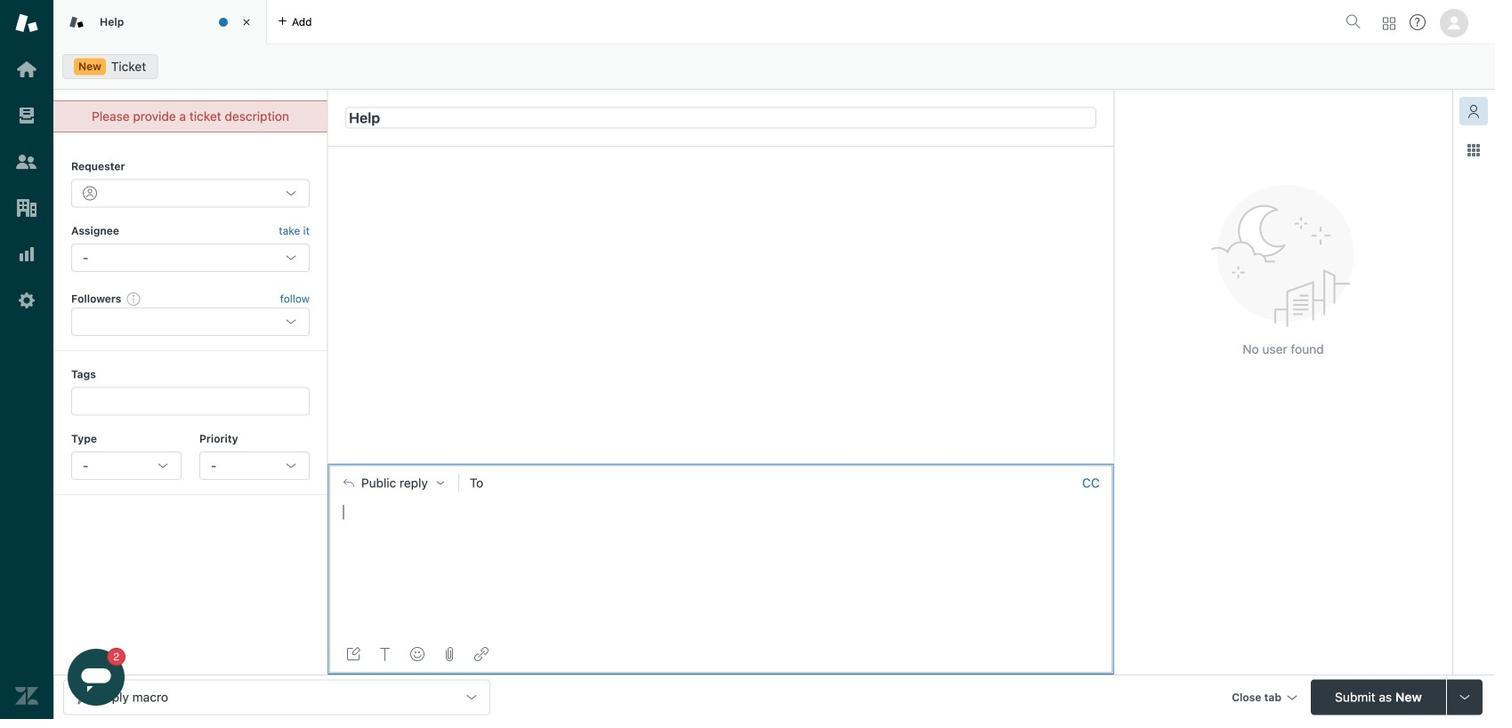 Task type: describe. For each thing, give the bounding box(es) containing it.
Public reply composer text field
[[336, 502, 1106, 540]]

apps image
[[1467, 143, 1481, 158]]

close image
[[238, 13, 255, 31]]

main element
[[0, 0, 53, 720]]

secondary element
[[53, 49, 1495, 85]]

customer context image
[[1467, 104, 1481, 118]]

tabs tab list
[[53, 0, 1339, 44]]

zendesk products image
[[1383, 17, 1395, 30]]

zendesk image
[[15, 685, 38, 708]]



Task type: locate. For each thing, give the bounding box(es) containing it.
add link (cmd k) image
[[474, 648, 489, 662]]

draft mode image
[[346, 648, 360, 662]]

customers image
[[15, 150, 38, 174]]

reporting image
[[15, 243, 38, 266]]

zendesk support image
[[15, 12, 38, 35]]

organizations image
[[15, 197, 38, 220]]

Subject field
[[345, 107, 1096, 129]]

get help image
[[1410, 14, 1426, 30]]

info on adding followers image
[[127, 292, 141, 306]]

get started image
[[15, 58, 38, 81]]

insert emojis image
[[410, 648, 425, 662]]

add attachment image
[[442, 648, 457, 662]]

views image
[[15, 104, 38, 127]]

tab
[[53, 0, 267, 44]]

admin image
[[15, 289, 38, 312]]

displays possible ticket submission types image
[[1458, 691, 1472, 705]]

format text image
[[378, 648, 392, 662]]



Task type: vqa. For each thing, say whether or not it's contained in the screenshot.
third 'Remove' image from left
no



